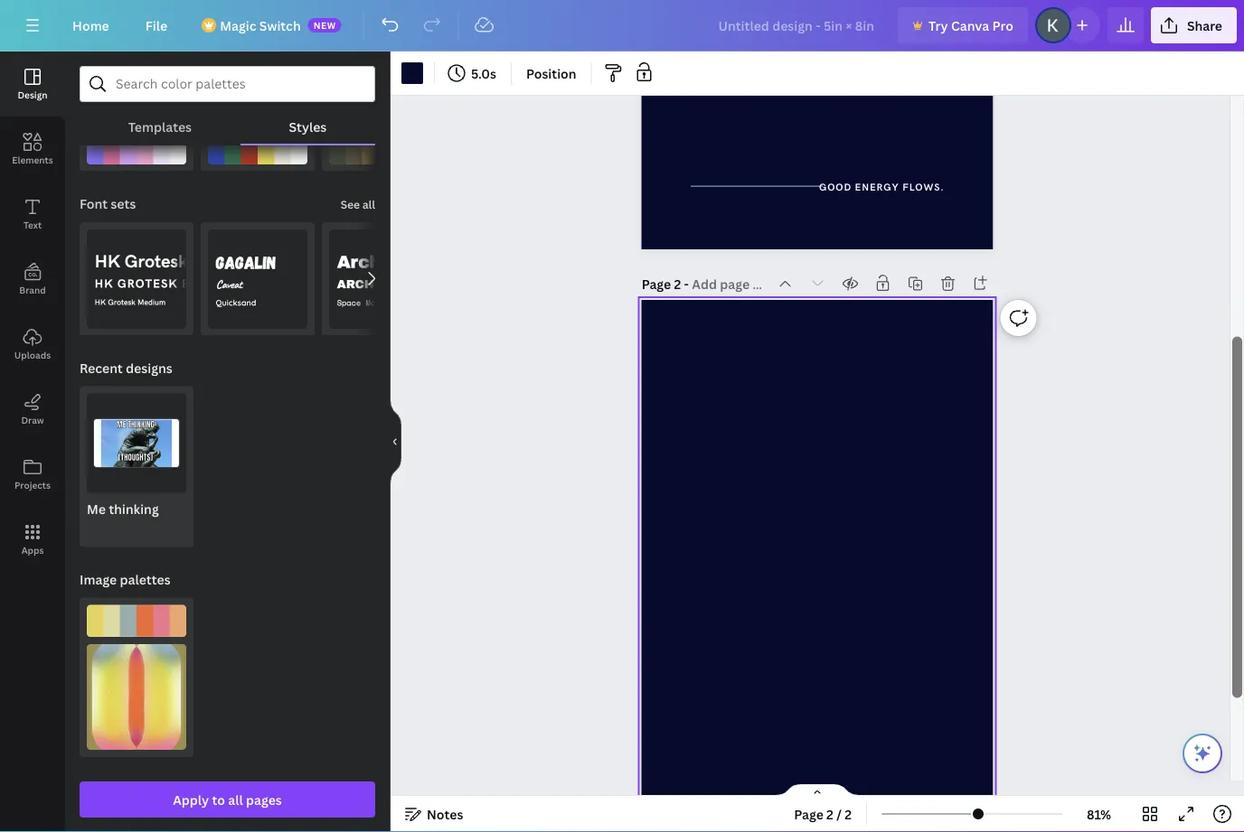 Task type: describe. For each thing, give the bounding box(es) containing it.
2 horizontal spatial 2
[[845, 806, 852, 823]]

side panel tab list
[[0, 52, 65, 572]]

draw
[[21, 414, 44, 426]]

file
[[145, 17, 167, 34]]

dreamy escapism oblongs image
[[87, 645, 186, 751]]

templates
[[128, 118, 192, 135]]

image palettes
[[80, 572, 171, 589]]

#050a30 image
[[402, 62, 423, 84]]

text button
[[0, 182, 65, 247]]

me
[[87, 501, 106, 518]]

me thinking button
[[80, 387, 194, 548]]

styles
[[289, 118, 327, 135]]

projects button
[[0, 442, 65, 507]]

design button
[[0, 52, 65, 117]]

switch
[[259, 17, 301, 34]]

good
[[819, 182, 852, 194]]

uploads
[[14, 349, 51, 361]]

see
[[341, 197, 360, 212]]

page for page 2 -
[[642, 276, 671, 293]]

show pages image
[[774, 784, 861, 799]]

apply "toy store" style image
[[208, 65, 307, 164]]

notes button
[[398, 800, 471, 829]]

elements button
[[0, 117, 65, 182]]

recent designs
[[80, 360, 173, 377]]

canva
[[951, 17, 990, 34]]

apply "sylvan lace" style image
[[329, 65, 429, 164]]

2 for /
[[827, 806, 834, 823]]

font sets button
[[78, 186, 138, 222]]

main menu bar
[[0, 0, 1244, 52]]

81%
[[1087, 806, 1112, 823]]

5.0s button
[[442, 59, 504, 88]]

me thinking
[[87, 501, 159, 518]]

Search color palettes search field
[[116, 67, 339, 101]]

designs
[[126, 360, 173, 377]]

page for page 2 / 2
[[794, 806, 824, 823]]

page 2 -
[[642, 276, 692, 293]]

flows.
[[903, 182, 945, 194]]

try
[[929, 17, 948, 34]]

1 vertical spatial all
[[228, 792, 243, 809]]

page 2 / 2 button
[[787, 800, 859, 829]]

new
[[314, 19, 336, 31]]

apply
[[173, 792, 209, 809]]

draw button
[[0, 377, 65, 442]]

elements
[[12, 154, 53, 166]]

pages
[[246, 792, 282, 809]]

5.0s
[[471, 65, 496, 82]]

apply "cosmic flair" style image
[[87, 65, 186, 164]]

try canva pro
[[929, 17, 1014, 34]]

design
[[18, 89, 48, 101]]



Task type: vqa. For each thing, say whether or not it's contained in the screenshot.
align in the top left of the page
no



Task type: locate. For each thing, give the bounding box(es) containing it.
apps
[[21, 544, 44, 557]]

brand button
[[0, 247, 65, 312]]

2
[[674, 276, 681, 293], [827, 806, 834, 823], [845, 806, 852, 823]]

hide image
[[390, 399, 402, 486]]

page left - in the right of the page
[[642, 276, 671, 293]]

see all button
[[339, 186, 377, 222]]

2 for -
[[674, 276, 681, 293]]

81% button
[[1070, 800, 1129, 829]]

home
[[72, 17, 109, 34]]

apps button
[[0, 507, 65, 572]]

0 vertical spatial page
[[642, 276, 671, 293]]

page inside page 2 / 2 'button'
[[794, 806, 824, 823]]

0 horizontal spatial page
[[642, 276, 671, 293]]

font
[[80, 195, 108, 213]]

styles button
[[240, 109, 375, 144]]

page
[[642, 276, 671, 293], [794, 806, 824, 823]]

-
[[684, 276, 689, 293]]

image
[[80, 572, 117, 589]]

page down the show pages image
[[794, 806, 824, 823]]

1 horizontal spatial all
[[363, 197, 375, 212]]

share button
[[1151, 7, 1237, 43]]

thinking
[[109, 501, 159, 518]]

try canva pro button
[[898, 7, 1028, 43]]

position
[[526, 65, 577, 82]]

0 horizontal spatial 2
[[674, 276, 681, 293]]

see all
[[341, 197, 375, 212]]

Page title text field
[[692, 275, 765, 293]]

all right 'to'
[[228, 792, 243, 809]]

brand
[[19, 284, 46, 296]]

all
[[363, 197, 375, 212], [228, 792, 243, 809]]

all right see
[[363, 197, 375, 212]]

file button
[[131, 7, 182, 43]]

palettes
[[120, 572, 171, 589]]

templates button
[[80, 109, 240, 144]]

Design title text field
[[704, 7, 891, 43]]

text
[[23, 219, 42, 231]]

recent
[[80, 360, 123, 377]]

energy
[[855, 182, 900, 194]]

0 vertical spatial all
[[363, 197, 375, 212]]

share
[[1187, 17, 1223, 34]]

uploads button
[[0, 312, 65, 377]]

good energy flows.
[[819, 182, 945, 194]]

page 2 / 2
[[794, 806, 852, 823]]

apply to all pages
[[173, 792, 282, 809]]

to
[[212, 792, 225, 809]]

#050a30 image
[[402, 62, 423, 84]]

font sets
[[80, 195, 136, 213]]

projects
[[14, 479, 51, 492]]

pro
[[993, 17, 1014, 34]]

1 horizontal spatial page
[[794, 806, 824, 823]]

2 left - in the right of the page
[[674, 276, 681, 293]]

0 horizontal spatial all
[[228, 792, 243, 809]]

home link
[[58, 7, 124, 43]]

sets
[[111, 195, 136, 213]]

magic switch
[[220, 17, 301, 34]]

/
[[837, 806, 842, 823]]

1 horizontal spatial 2
[[827, 806, 834, 823]]

apply to all pages button
[[80, 782, 375, 818]]

magic
[[220, 17, 256, 34]]

position button
[[519, 59, 584, 88]]

notes
[[427, 806, 463, 823]]

1 vertical spatial page
[[794, 806, 824, 823]]

2 left /
[[827, 806, 834, 823]]

canva assistant image
[[1192, 743, 1214, 765]]

2 right /
[[845, 806, 852, 823]]



